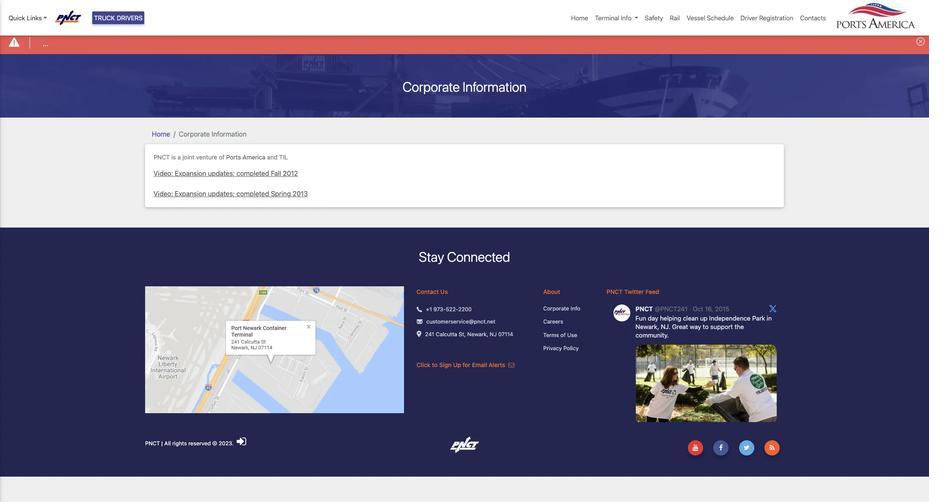 Task type: vqa. For each thing, say whether or not it's contained in the screenshot.
the PNCT related to PNCT Twitter Feed
yes



Task type: describe. For each thing, give the bounding box(es) containing it.
241
[[425, 331, 434, 337]]

envelope o image
[[509, 362, 515, 368]]

sign
[[439, 361, 452, 368]]

corporate info link
[[543, 304, 594, 313]]

0 horizontal spatial home link
[[152, 130, 170, 138]]

venture
[[196, 153, 217, 161]]

+1 973-522-2200 link
[[426, 305, 472, 314]]

feed
[[645, 288, 659, 295]]

reserved
[[188, 440, 211, 447]]

pnct for pnct | all rights reserved © 2023.
[[145, 440, 160, 447]]

registration
[[759, 14, 793, 22]]

terminal info link
[[592, 10, 642, 26]]

video: expansion updates; completed spring 2013 link
[[154, 189, 776, 199]]

nj
[[490, 331, 497, 337]]

vessel schedule
[[687, 14, 734, 22]]

for
[[463, 361, 471, 368]]

rail link
[[667, 10, 683, 26]]

safety
[[645, 14, 663, 22]]

rail
[[670, 14, 680, 22]]

policy
[[564, 345, 579, 352]]

sign in image
[[237, 436, 246, 447]]

+1
[[426, 306, 432, 313]]

2013
[[293, 190, 308, 198]]

2200
[[458, 306, 472, 313]]

customerservice@pnct.net
[[426, 318, 495, 325]]

truck drivers
[[94, 14, 143, 22]]

0 vertical spatial information
[[463, 79, 527, 95]]

pnct twitter feed
[[607, 288, 659, 295]]

contact
[[417, 288, 439, 295]]

contacts link
[[797, 10, 830, 26]]

pnct for pnct twitter feed
[[607, 288, 623, 295]]

click to sign up for email alerts link
[[417, 361, 515, 368]]

terms
[[543, 332, 559, 338]]

video: for video: expansion updates; completed fall 2012
[[154, 170, 173, 177]]

newark,
[[467, 331, 488, 337]]

2012
[[283, 170, 298, 177]]

driver registration
[[741, 14, 793, 22]]

terminal info
[[595, 14, 632, 22]]

stay connected
[[419, 249, 510, 265]]

completed for fall
[[237, 170, 269, 177]]

video: expansion updates; completed spring 2013
[[154, 190, 308, 198]]

contact us
[[417, 288, 448, 295]]

info for terminal info
[[621, 14, 632, 22]]

corporate info
[[543, 305, 580, 312]]

0 horizontal spatial home
[[152, 130, 170, 138]]

and
[[267, 153, 278, 161]]

expansion for video: expansion updates; completed spring 2013
[[175, 190, 206, 198]]

video: expansion updates; completed fall 2012 link
[[154, 168, 776, 179]]

contacts
[[800, 14, 826, 22]]

careers link
[[543, 318, 594, 326]]

241 calcutta st, newark, nj 07114
[[425, 331, 513, 337]]

0 vertical spatial home link
[[568, 10, 592, 26]]

expansion for video: expansion updates; completed fall 2012
[[175, 170, 206, 177]]

a
[[178, 153, 181, 161]]

spring
[[271, 190, 291, 198]]

2 vertical spatial corporate
[[543, 305, 569, 312]]

email
[[472, 361, 487, 368]]

schedule
[[707, 14, 734, 22]]

1 horizontal spatial home
[[571, 14, 588, 22]]

0 vertical spatial corporate
[[403, 79, 460, 95]]

truck
[[94, 14, 115, 22]]

vessel
[[687, 14, 705, 22]]

careers
[[543, 318, 563, 325]]

truck drivers link
[[92, 11, 144, 24]]

about
[[543, 288, 560, 295]]

522-
[[446, 306, 458, 313]]

updates; for fall
[[208, 170, 235, 177]]

connected
[[447, 249, 510, 265]]

calcutta
[[436, 331, 457, 337]]

...
[[43, 40, 48, 47]]

07114
[[498, 331, 513, 337]]



Task type: locate. For each thing, give the bounding box(es) containing it.
1 video: from the top
[[154, 170, 173, 177]]

1 vertical spatial home link
[[152, 130, 170, 138]]

pnct left |
[[145, 440, 160, 447]]

completed down the america on the left of the page
[[237, 170, 269, 177]]

2 vertical spatial pnct
[[145, 440, 160, 447]]

2 expansion from the top
[[175, 190, 206, 198]]

quick links link
[[8, 13, 47, 23]]

0 horizontal spatial corporate
[[179, 130, 210, 138]]

terminal
[[595, 14, 619, 22]]

0 vertical spatial pnct
[[154, 153, 170, 161]]

terms of use
[[543, 332, 577, 338]]

ports
[[226, 153, 241, 161]]

til
[[279, 153, 288, 161]]

1 vertical spatial completed
[[237, 190, 269, 198]]

to
[[432, 361, 438, 368]]

driver
[[741, 14, 758, 22]]

home link
[[568, 10, 592, 26], [152, 130, 170, 138]]

twitter
[[624, 288, 644, 295]]

0 horizontal spatial information
[[212, 130, 247, 138]]

privacy policy link
[[543, 344, 594, 353]]

0 vertical spatial of
[[219, 153, 225, 161]]

home
[[571, 14, 588, 22], [152, 130, 170, 138]]

video:
[[154, 170, 173, 177], [154, 190, 173, 198]]

2 completed from the top
[[237, 190, 269, 198]]

video: expansion updates; completed fall 2012
[[154, 170, 298, 177]]

pnct | all rights reserved © 2023.
[[145, 440, 235, 447]]

0 vertical spatial video:
[[154, 170, 173, 177]]

america
[[243, 153, 265, 161]]

information
[[463, 79, 527, 95], [212, 130, 247, 138]]

241 calcutta st, newark, nj 07114 link
[[425, 330, 513, 339]]

1 horizontal spatial home link
[[568, 10, 592, 26]]

customerservice@pnct.net link
[[426, 318, 495, 326]]

1 vertical spatial home
[[152, 130, 170, 138]]

completed for spring
[[237, 190, 269, 198]]

1 vertical spatial updates;
[[208, 190, 235, 198]]

corporate information
[[403, 79, 527, 95], [179, 130, 247, 138]]

0 vertical spatial completed
[[237, 170, 269, 177]]

1 vertical spatial video:
[[154, 190, 173, 198]]

1 vertical spatial info
[[571, 305, 580, 312]]

0 vertical spatial info
[[621, 14, 632, 22]]

2 horizontal spatial corporate
[[543, 305, 569, 312]]

safety link
[[642, 10, 667, 26]]

pnct
[[154, 153, 170, 161], [607, 288, 623, 295], [145, 440, 160, 447]]

alerts
[[489, 361, 505, 368]]

1 vertical spatial corporate
[[179, 130, 210, 138]]

0 vertical spatial expansion
[[175, 170, 206, 177]]

updates; for spring
[[208, 190, 235, 198]]

©
[[212, 440, 217, 447]]

2023.
[[219, 440, 234, 447]]

pnct left twitter
[[607, 288, 623, 295]]

1 vertical spatial of
[[561, 332, 566, 338]]

info for corporate info
[[571, 305, 580, 312]]

completed left the spring
[[237, 190, 269, 198]]

1 horizontal spatial of
[[561, 332, 566, 338]]

corporate
[[403, 79, 460, 95], [179, 130, 210, 138], [543, 305, 569, 312]]

2 updates; from the top
[[208, 190, 235, 198]]

click to sign up for email alerts
[[417, 361, 507, 368]]

1 horizontal spatial info
[[621, 14, 632, 22]]

video: for video: expansion updates; completed spring 2013
[[154, 190, 173, 198]]

close image
[[916, 37, 925, 46]]

1 horizontal spatial corporate information
[[403, 79, 527, 95]]

updates; down pnct is a joint venture of ports america and til
[[208, 170, 235, 177]]

pnct left is in the top of the page
[[154, 153, 170, 161]]

is
[[171, 153, 176, 161]]

0 vertical spatial updates;
[[208, 170, 235, 177]]

quick
[[8, 14, 25, 22]]

privacy
[[543, 345, 562, 352]]

1 vertical spatial pnct
[[607, 288, 623, 295]]

0 horizontal spatial corporate information
[[179, 130, 247, 138]]

of left ports
[[219, 153, 225, 161]]

fall
[[271, 170, 281, 177]]

up
[[453, 361, 461, 368]]

1 completed from the top
[[237, 170, 269, 177]]

use
[[567, 332, 577, 338]]

us
[[440, 288, 448, 295]]

1 horizontal spatial corporate
[[403, 79, 460, 95]]

1 vertical spatial information
[[212, 130, 247, 138]]

of left use
[[561, 332, 566, 338]]

0 horizontal spatial of
[[219, 153, 225, 161]]

1 horizontal spatial information
[[463, 79, 527, 95]]

driver registration link
[[737, 10, 797, 26]]

rights
[[172, 440, 187, 447]]

0 horizontal spatial info
[[571, 305, 580, 312]]

links
[[27, 14, 42, 22]]

... link
[[43, 38, 48, 48]]

completed
[[237, 170, 269, 177], [237, 190, 269, 198]]

expansion
[[175, 170, 206, 177], [175, 190, 206, 198]]

stay
[[419, 249, 444, 265]]

0 vertical spatial corporate information
[[403, 79, 527, 95]]

|
[[161, 440, 163, 447]]

1 vertical spatial expansion
[[175, 190, 206, 198]]

1 updates; from the top
[[208, 170, 235, 177]]

pnct for pnct is a joint venture of ports america and til
[[154, 153, 170, 161]]

ports america link
[[226, 153, 265, 161]]

973-
[[433, 306, 446, 313]]

all
[[164, 440, 171, 447]]

click
[[417, 361, 430, 368]]

info
[[621, 14, 632, 22], [571, 305, 580, 312]]

drivers
[[117, 14, 143, 22]]

info up careers link
[[571, 305, 580, 312]]

vessel schedule link
[[683, 10, 737, 26]]

1 vertical spatial corporate information
[[179, 130, 247, 138]]

of
[[219, 153, 225, 161], [561, 332, 566, 338]]

joint
[[182, 153, 194, 161]]

... alert
[[0, 31, 929, 54]]

quick links
[[8, 14, 42, 22]]

info right terminal
[[621, 14, 632, 22]]

st,
[[459, 331, 466, 337]]

+1 973-522-2200
[[426, 306, 472, 313]]

0 vertical spatial home
[[571, 14, 588, 22]]

1 expansion from the top
[[175, 170, 206, 177]]

updates; down video: expansion updates; completed fall 2012
[[208, 190, 235, 198]]

privacy policy
[[543, 345, 579, 352]]

terms of use link
[[543, 331, 594, 339]]

2 video: from the top
[[154, 190, 173, 198]]

pnct is a joint venture of ports america and til
[[154, 153, 288, 161]]



